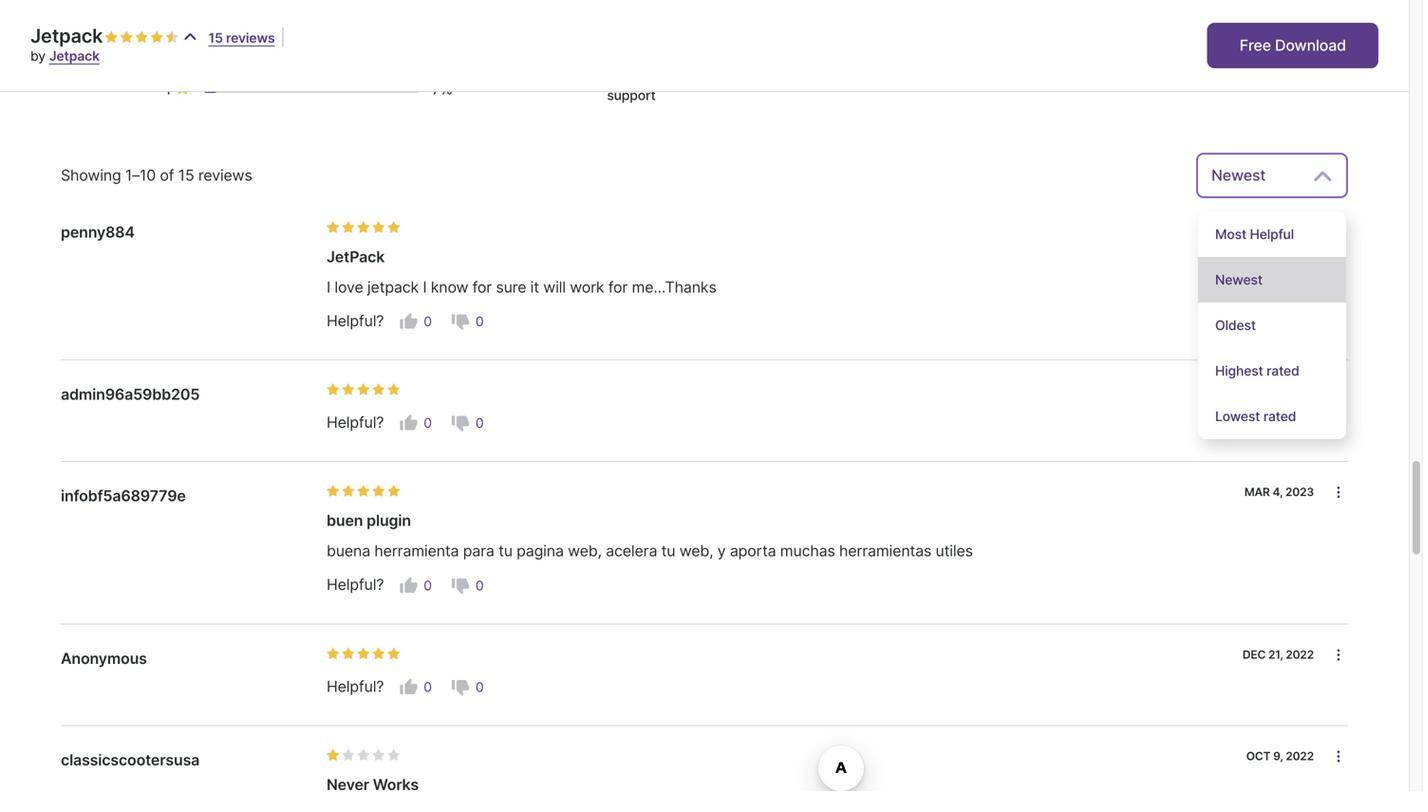 Task type: describe. For each thing, give the bounding box(es) containing it.
helpful? for second vote up icon from the bottom of the page
[[327, 576, 384, 595]]

none field containing newest
[[1196, 153, 1348, 439]]

2 tu from the left
[[661, 542, 675, 561]]

helpful? for 3rd vote up icon from the bottom of the page
[[327, 414, 384, 432]]

most
[[1215, 226, 1246, 242]]

penny884
[[61, 223, 135, 241]]

vote down image for para
[[451, 577, 470, 596]]

2 vertical spatial reviews
[[198, 166, 252, 184]]

1 i from the left
[[327, 278, 330, 296]]

rate product 2 stars image for penny884
[[342, 221, 355, 234]]

mar
[[1244, 486, 1270, 499]]

open options menu image for helpful?
[[1331, 648, 1346, 663]]

jetpack
[[327, 248, 385, 266]]

rate product 1 star image for infobf5a689779e
[[327, 485, 340, 499]]

utiles
[[936, 542, 973, 561]]

rate product 2 stars image for the top rate product 1 star icon
[[78, 50, 91, 63]]

0 vertical spatial newest
[[1211, 166, 1266, 184]]

rate product 4 stars image for anonymous
[[372, 648, 385, 661]]

list box inside field
[[1198, 211, 1346, 439]]

lowest rated option
[[1198, 394, 1346, 439]]

will
[[543, 278, 566, 296]]

showing 1–10 of 15 reviews
[[61, 166, 252, 184]]

buen
[[327, 512, 363, 530]]

work
[[570, 278, 604, 296]]

2022 for anonymous
[[1286, 648, 1314, 662]]

7%
[[432, 80, 453, 98]]

herramientas
[[839, 542, 931, 561]]

3 rate product 3 stars image from the top
[[357, 750, 370, 763]]

helpful? for 4th vote up icon from the bottom of the page
[[327, 312, 384, 330]]

oldest option
[[1198, 303, 1346, 348]]

oct
[[1246, 750, 1271, 764]]

y
[[717, 542, 726, 561]]

newest option
[[1198, 257, 1346, 303]]

me...thanks
[[632, 278, 716, 296]]

oct 9, 2022
[[1246, 750, 1314, 764]]

4 stars, 0% of reviews element
[[164, 16, 197, 37]]

lowest
[[1215, 408, 1260, 425]]

rate product 5 stars image for buen plugin
[[387, 485, 401, 499]]

it
[[530, 278, 539, 296]]

1 vertical spatial 15
[[67, 75, 81, 91]]

rate product 1 star image for penny884
[[327, 221, 340, 234]]

2022 for classicscootersusa
[[1286, 750, 1314, 764]]

rate product 5 stars image for jetpack
[[387, 221, 401, 234]]

oldest
[[1215, 317, 1256, 333]]

dec for helpful?
[[1242, 648, 1266, 662]]

2 for from the left
[[608, 278, 628, 296]]

angle down image
[[1313, 164, 1333, 187]]

rate product 5 stars image for admin96a59bb205
[[387, 383, 401, 397]]

3 vote up image from the top
[[399, 577, 418, 596]]

jetpack link
[[49, 48, 100, 64]]

9,
[[1273, 750, 1283, 764]]

good support
[[607, 68, 656, 103]]

rate product 4 stars image for admin96a59bb205
[[372, 383, 385, 397]]

download
[[1275, 36, 1346, 55]]

rate product 4 stars image
[[372, 221, 385, 234]]

free download link
[[1207, 23, 1378, 68]]

acelera
[[606, 542, 657, 561]]

1 vertical spatial 15 reviews
[[67, 75, 132, 91]]

rate product 5 stars image for anonymous
[[387, 648, 401, 661]]

rate product 2 stars image for infobf5a689779e rate product 1 star icon
[[342, 485, 355, 499]]

1–10
[[125, 166, 156, 184]]

buena
[[327, 542, 370, 561]]

buen plugin
[[327, 512, 411, 530]]

helpful? for fourth vote up icon
[[327, 678, 384, 696]]

2 vote up image from the top
[[399, 414, 418, 433]]

open options menu image for buen plugin
[[1331, 485, 1346, 500]]

most helpful
[[1215, 226, 1294, 242]]

rate product 3 stars image for buen plugin
[[357, 485, 370, 499]]

infobf5a689779e
[[61, 487, 186, 506]]

most helpful option
[[1198, 211, 1346, 257]]

4 vote up image from the top
[[399, 678, 418, 697]]

dec for jetpack
[[1249, 221, 1272, 235]]

0 vertical spatial 15
[[208, 30, 223, 46]]

anonymous
[[61, 650, 147, 668]]

1 for from the left
[[472, 278, 492, 296]]

highest rated
[[1215, 363, 1299, 379]]



Task type: locate. For each thing, give the bounding box(es) containing it.
1 vertical spatial rate product 5 stars image
[[387, 383, 401, 397]]

2 horizontal spatial 15
[[208, 30, 223, 46]]

newest inside newest option
[[1215, 272, 1262, 288]]

0 horizontal spatial 15 reviews
[[67, 75, 132, 91]]

0 vertical spatial rate product 5 stars image
[[166, 31, 179, 44]]

1 vertical spatial rate product 2 stars image
[[342, 485, 355, 499]]

vote down image for anonymous
[[451, 678, 470, 697]]

0 vertical spatial vote down image
[[451, 414, 470, 433]]

reviews right 3 stars, 0% of reviews element
[[226, 30, 275, 46]]

know
[[431, 278, 468, 296]]

list box
[[1198, 211, 1346, 439]]

5 open options menu image from the top
[[1331, 750, 1346, 765]]

0 vertical spatial rate product 5 stars image
[[387, 221, 401, 234]]

3
[[164, 38, 174, 56]]

rate product 2 stars image for anonymous
[[342, 648, 355, 661]]

i left love
[[327, 278, 330, 296]]

dec left '21,'
[[1242, 648, 1266, 662]]

reviews down jetpack link
[[84, 75, 132, 91]]

2 vote down image from the top
[[451, 577, 470, 596]]

rate product 2 stars image
[[78, 50, 91, 63], [342, 485, 355, 499]]

1 vertical spatial rate product 5 stars image
[[387, 485, 401, 499]]

0 horizontal spatial tu
[[498, 542, 512, 561]]

rate product 2 stars image up buen
[[342, 485, 355, 499]]

tu
[[498, 542, 512, 561], [661, 542, 675, 561]]

0 vertical spatial 2023
[[1285, 221, 1314, 235]]

2023 right 4,
[[1285, 486, 1314, 499]]

buena herramienta para tu pagina web, acelera tu web, y aporta muchas herramientas utiles
[[327, 542, 973, 561]]

15 right 3 stars, 0% of reviews element
[[208, 30, 223, 46]]

web, right "pagina" at the left of page
[[568, 542, 602, 561]]

2022 right '21,'
[[1286, 648, 1314, 662]]

1 helpful? from the top
[[327, 312, 384, 330]]

15 right of
[[178, 166, 194, 184]]

by
[[30, 48, 45, 64]]

rate product 3 stars image
[[357, 485, 370, 499], [357, 648, 370, 661], [357, 750, 370, 763]]

plugin
[[367, 512, 411, 530]]

1 tu from the left
[[498, 542, 512, 561]]

free download
[[1240, 36, 1346, 55]]

0 vertical spatial 2022
[[1286, 648, 1314, 662]]

0 vertical spatial vote down image
[[451, 312, 470, 331]]

1 vertical spatial reviews
[[84, 75, 132, 91]]

helpful
[[1250, 226, 1294, 242]]

lowest rated
[[1215, 408, 1296, 425]]

0 horizontal spatial i
[[327, 278, 330, 296]]

open options menu image right mar 4, 2023
[[1331, 485, 1346, 500]]

4 open options menu image from the top
[[1331, 648, 1346, 663]]

helpful?
[[327, 312, 384, 330], [327, 414, 384, 432], [327, 576, 384, 595], [327, 678, 384, 696]]

2023 right the 1,
[[1285, 221, 1314, 235]]

2 vertical spatial rate product 1 star image
[[327, 750, 340, 763]]

0
[[424, 314, 432, 330], [475, 314, 484, 330], [424, 415, 432, 432], [475, 415, 484, 432], [424, 578, 432, 594], [475, 578, 484, 594], [424, 680, 432, 696], [475, 680, 484, 696]]

rated right lowest
[[1263, 408, 1296, 425]]

showing
[[61, 166, 121, 184]]

newest up oldest
[[1215, 272, 1262, 288]]

open options menu image down angle down image
[[1331, 221, 1346, 236]]

2 2023 from the top
[[1285, 486, 1314, 499]]

classicscootersusa
[[61, 751, 200, 770]]

2023
[[1285, 221, 1314, 235], [1285, 486, 1314, 499]]

rate product 1 star image for admin96a59bb205
[[327, 383, 340, 397]]

vote down image for jetpack
[[451, 312, 470, 331]]

0 vertical spatial dec
[[1249, 221, 1272, 235]]

2 open options menu image from the top
[[1331, 383, 1346, 399]]

muchas
[[780, 542, 835, 561]]

vote down image for admin96a59bb205
[[451, 414, 470, 433]]

dec 21, 2022
[[1242, 648, 1314, 662]]

1 2023 from the top
[[1285, 221, 1314, 235]]

sure
[[496, 278, 526, 296]]

mar 4, 2023
[[1244, 486, 1314, 499]]

4
[[164, 17, 174, 35]]

0 horizontal spatial 15
[[67, 75, 81, 91]]

vote down image down "para"
[[451, 577, 470, 596]]

reviews
[[226, 30, 275, 46], [84, 75, 132, 91], [198, 166, 252, 184]]

highest rated option
[[1198, 348, 1346, 394]]

rate product 1 star image for classicscootersusa
[[327, 750, 340, 763]]

i left know
[[423, 278, 427, 296]]

dec
[[1249, 221, 1272, 235], [1242, 648, 1266, 662]]

tu right 'acelera'
[[661, 542, 675, 561]]

15 down jetpack link
[[67, 75, 81, 91]]

1 vertical spatial dec
[[1242, 648, 1266, 662]]

2 rate product 3 stars image from the top
[[357, 648, 370, 661]]

15 reviews right 3 stars, 0% of reviews element
[[208, 30, 275, 46]]

1 rate product 3 stars image from the top
[[357, 485, 370, 499]]

1 horizontal spatial web,
[[679, 542, 713, 561]]

i
[[327, 278, 330, 296], [423, 278, 427, 296]]

1 horizontal spatial 15 reviews
[[208, 30, 275, 46]]

of
[[160, 166, 174, 184]]

3 open options menu image from the top
[[1331, 485, 1346, 500]]

0 horizontal spatial rate product 2 stars image
[[78, 50, 91, 63]]

reviews right of
[[198, 166, 252, 184]]

2 helpful? from the top
[[327, 414, 384, 432]]

rate product 4 stars image
[[150, 31, 164, 44], [372, 383, 385, 397], [372, 485, 385, 499], [372, 648, 385, 661], [372, 750, 385, 763]]

1 open options menu image from the top
[[1331, 221, 1346, 236]]

jetpack
[[367, 278, 419, 296]]

rate product 2 stars image for admin96a59bb205
[[342, 383, 355, 397]]

rate product 5 stars image
[[166, 31, 179, 44], [387, 383, 401, 397], [387, 648, 401, 661]]

2 vote down image from the top
[[451, 678, 470, 697]]

rate product 2 stars image for classicscootersusa
[[342, 750, 355, 763]]

21,
[[1268, 648, 1283, 662]]

support
[[607, 87, 656, 103]]

rated
[[1267, 363, 1299, 379], [1263, 408, 1296, 425]]

0 vertical spatial reviews
[[226, 30, 275, 46]]

15 reviews down jetpack link
[[67, 75, 132, 91]]

1 vertical spatial vote down image
[[451, 577, 470, 596]]

open options menu image
[[1331, 221, 1346, 236], [1331, 383, 1346, 399], [1331, 485, 1346, 500], [1331, 648, 1346, 663], [1331, 750, 1346, 765]]

rate product 2 stars image right by
[[78, 50, 91, 63]]

vote down image down know
[[451, 312, 470, 331]]

2 vertical spatial rate product 5 stars image
[[387, 750, 401, 763]]

1 vertical spatial 2023
[[1285, 486, 1314, 499]]

herramienta
[[374, 542, 459, 561]]

free
[[1240, 36, 1271, 55]]

1 vertical spatial rate product 1 star image
[[327, 485, 340, 499]]

dec left the 1,
[[1249, 221, 1272, 235]]

jetpack right by
[[49, 48, 100, 64]]

newest up most
[[1211, 166, 1266, 184]]

0 vertical spatial rated
[[1267, 363, 1299, 379]]

1 vote down image from the top
[[451, 312, 470, 331]]

rate product 5 stars image
[[387, 221, 401, 234], [387, 485, 401, 499], [387, 750, 401, 763]]

highest
[[1215, 363, 1263, 379]]

2 web, from the left
[[679, 542, 713, 561]]

1 horizontal spatial rate product 2 stars image
[[342, 485, 355, 499]]

rate product 4 stars image for infobf5a689779e
[[372, 485, 385, 499]]

4 helpful? from the top
[[327, 678, 384, 696]]

rate product 1 star image
[[63, 50, 76, 63], [327, 485, 340, 499], [327, 750, 340, 763]]

2 vertical spatial rate product 5 stars image
[[387, 648, 401, 661]]

2 2022 from the top
[[1286, 750, 1314, 764]]

1 horizontal spatial i
[[423, 278, 427, 296]]

4,
[[1273, 486, 1283, 499]]

2022 right 9,
[[1286, 750, 1314, 764]]

open options menu image down "oldest" option
[[1331, 383, 1346, 399]]

1 vertical spatial newest
[[1215, 272, 1262, 288]]

2022
[[1286, 648, 1314, 662], [1286, 750, 1314, 764]]

1 2022 from the top
[[1286, 648, 1314, 662]]

2023 for i love jetpack i know for sure it will work for me...thanks
[[1285, 221, 1314, 235]]

admin96a59bb205
[[61, 385, 200, 404]]

0 horizontal spatial web,
[[568, 542, 602, 561]]

3 helpful? from the top
[[327, 576, 384, 595]]

for left sure
[[472, 278, 492, 296]]

rate product 1 star image for anonymous
[[327, 648, 340, 661]]

3 rate product 5 stars image from the top
[[387, 750, 401, 763]]

3 stars, 0% of reviews element
[[164, 37, 197, 58]]

1 horizontal spatial tu
[[661, 542, 675, 561]]

love
[[335, 278, 363, 296]]

1 vertical spatial rated
[[1263, 408, 1296, 425]]

rate product 2 stars image
[[120, 31, 133, 44], [342, 221, 355, 234], [342, 383, 355, 397], [342, 648, 355, 661], [342, 750, 355, 763]]

for
[[472, 278, 492, 296], [608, 278, 628, 296]]

list box containing most helpful
[[1198, 211, 1346, 439]]

vote up image
[[399, 312, 418, 331], [399, 414, 418, 433], [399, 577, 418, 596], [399, 678, 418, 697]]

0 vertical spatial rate product 3 stars image
[[357, 485, 370, 499]]

open options menu image right oct 9, 2022
[[1331, 750, 1346, 765]]

rated for highest rated
[[1267, 363, 1299, 379]]

tu right "para"
[[498, 542, 512, 561]]

1 vertical spatial 2022
[[1286, 750, 1314, 764]]

1,
[[1275, 221, 1283, 235]]

0 vertical spatial rate product 2 stars image
[[78, 50, 91, 63]]

0 vertical spatial rate product 1 star image
[[63, 50, 76, 63]]

rated for lowest rated
[[1263, 408, 1296, 425]]

1 vertical spatial rate product 3 stars image
[[357, 648, 370, 661]]

2 vertical spatial rate product 3 stars image
[[357, 750, 370, 763]]

rate product 3 stars image
[[135, 31, 148, 44], [93, 50, 106, 63], [357, 221, 370, 234], [357, 383, 370, 397]]

rate product 1 star image
[[105, 31, 118, 44], [327, 221, 340, 234], [327, 383, 340, 397], [327, 648, 340, 661]]

2 rate product 5 stars image from the top
[[387, 485, 401, 499]]

aporta
[[730, 542, 776, 561]]

1 horizontal spatial 15
[[178, 166, 194, 184]]

0 horizontal spatial for
[[472, 278, 492, 296]]

1 horizontal spatial for
[[608, 278, 628, 296]]

1 vote down image from the top
[[451, 414, 470, 433]]

dec 1, 2023
[[1249, 221, 1314, 235]]

jetpack up the by jetpack
[[30, 24, 103, 47]]

vote down image
[[451, 312, 470, 331], [451, 577, 470, 596]]

web,
[[568, 542, 602, 561], [679, 542, 713, 561]]

vote down image
[[451, 414, 470, 433], [451, 678, 470, 697]]

1 web, from the left
[[568, 542, 602, 561]]

1
[[164, 80, 171, 98]]

open options menu image for jetpack
[[1331, 221, 1346, 236]]

rated right highest
[[1267, 363, 1299, 379]]

para
[[463, 542, 494, 561]]

None field
[[1196, 153, 1348, 439]]

15 reviews
[[208, 30, 275, 46], [67, 75, 132, 91]]

newest
[[1211, 166, 1266, 184], [1215, 272, 1262, 288]]

rate product 4 stars image for classicscootersusa
[[372, 750, 385, 763]]

open options menu image right "dec 21, 2022"
[[1331, 648, 1346, 663]]

15
[[208, 30, 223, 46], [67, 75, 81, 91], [178, 166, 194, 184]]

good
[[614, 68, 648, 84]]

2 vertical spatial 15
[[178, 166, 194, 184]]

for right work
[[608, 278, 628, 296]]

1 rate product 5 stars image from the top
[[387, 221, 401, 234]]

i love jetpack i know for sure it will work for me...thanks
[[327, 278, 716, 296]]

rate product 3 stars image for helpful?
[[357, 648, 370, 661]]

15 reviews link
[[208, 30, 275, 46]]

0 vertical spatial 15 reviews
[[208, 30, 275, 46]]

web, left y
[[679, 542, 713, 561]]

1 vote up image from the top
[[399, 312, 418, 331]]

2 i from the left
[[423, 278, 427, 296]]

by jetpack
[[30, 48, 100, 64]]

2023 for buena herramienta para tu pagina web, acelera tu web, y aporta muchas herramientas utiles
[[1285, 486, 1314, 499]]

jetpack
[[30, 24, 103, 47], [49, 48, 100, 64]]

1 star, 7% of reviews element
[[164, 79, 194, 99]]

1 vertical spatial vote down image
[[451, 678, 470, 697]]

pagina
[[517, 542, 564, 561]]



Task type: vqa. For each thing, say whether or not it's contained in the screenshot.
the bottommost Rate product 2 stars image
yes



